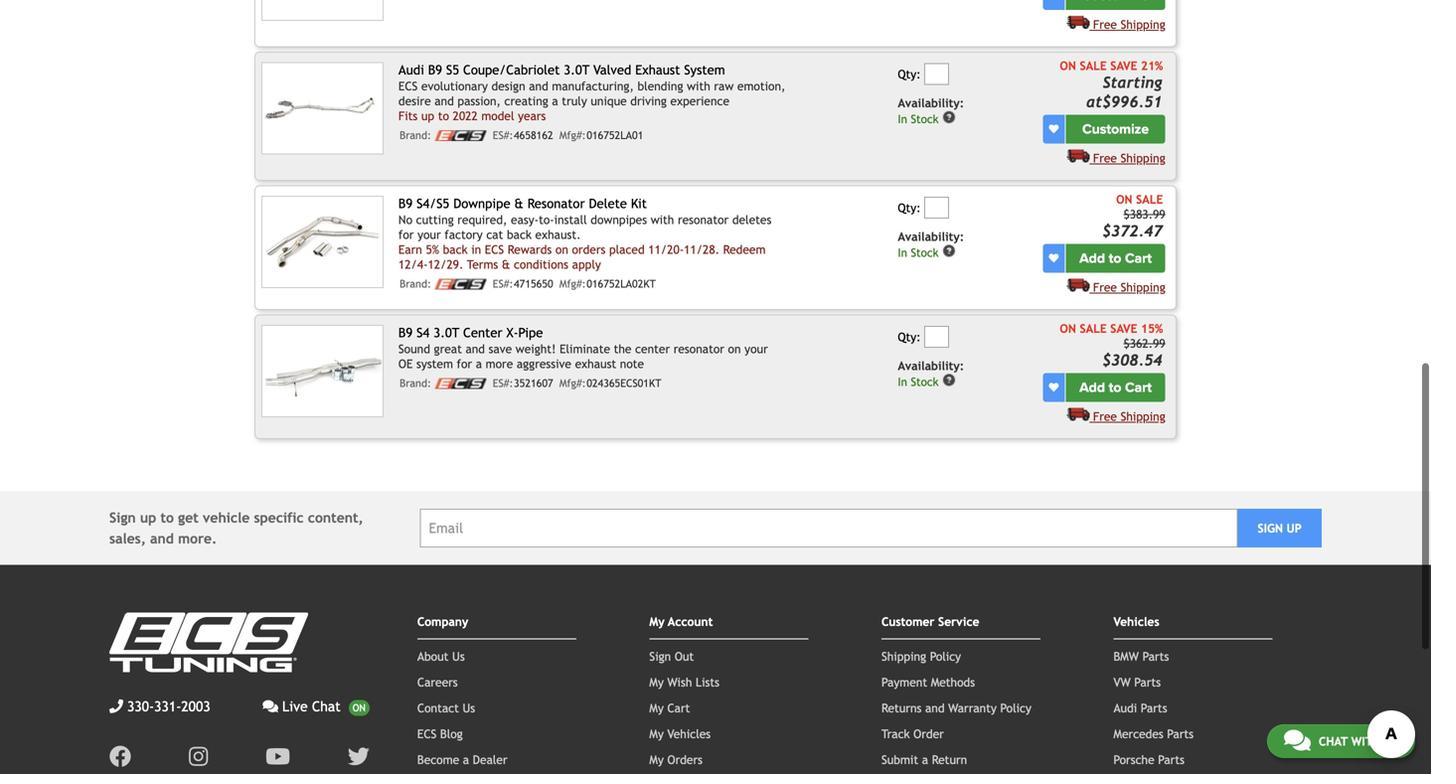 Task type: vqa. For each thing, say whether or not it's contained in the screenshot.
2003
yes



Task type: locate. For each thing, give the bounding box(es) containing it.
save inside on sale save 15% $362.99 $308.54
[[1111, 322, 1138, 336]]

audi up desire
[[399, 62, 424, 78]]

mfg#: for $372.47
[[560, 278, 586, 290]]

ecs tuning image
[[109, 613, 308, 673]]

add to wish list image for $372.47
[[1049, 254, 1059, 264]]

b9 s4 3.0t center x-pipe link
[[399, 325, 543, 341]]

0 horizontal spatial policy
[[930, 650, 961, 664]]

availability:
[[898, 96, 964, 110], [898, 230, 964, 244], [898, 359, 964, 373]]

2 vertical spatial ecs - corporate logo image
[[435, 378, 487, 389]]

2 vertical spatial availability:
[[898, 359, 964, 373]]

ecs inside the audi b9 s5 coupe/cabriolet 3.0t valved exhaust system ecs evolutionary design and manufacturing, blending with raw emotion, desire and passion, creating a truly unique driving experience fits up to 2022 model years
[[399, 79, 418, 93]]

parts
[[1143, 650, 1169, 664], [1135, 676, 1161, 690], [1141, 702, 1168, 715], [1167, 727, 1194, 741], [1158, 753, 1185, 767]]

cat
[[486, 228, 503, 241]]

0 vertical spatial brand:
[[400, 129, 431, 142]]

1 horizontal spatial sign
[[650, 650, 671, 664]]

exhaust.
[[535, 228, 581, 241]]

add to cart button down $308.54
[[1066, 373, 1166, 402]]

1 horizontal spatial on
[[728, 342, 741, 356]]

5 my from the top
[[650, 753, 664, 767]]

my left orders
[[650, 753, 664, 767]]

resonator inside b9 s4/s5 downpipe & resonator delete kit no cutting required, easy-to-install downpipes with resonator deletes for your factory cat back exhaust. earn 5% back in ecs rewards on orders placed 11/20-11/28. redeem 12/4-12/29. terms & conditions apply
[[678, 213, 729, 227]]

1 horizontal spatial 3.0t
[[564, 62, 590, 78]]

comments image
[[263, 700, 278, 714], [1284, 729, 1311, 752]]

1 free from the top
[[1093, 18, 1117, 31]]

es#3521607 - 024365ecs01kt - b9 s4 3.0t center x-pipe - sound great and save weight! eliminate the center resonator on your oe system for a more aggressive exhaust note - ecs - audi image
[[261, 325, 384, 417]]

mfg#: down truly
[[560, 129, 586, 142]]

back
[[507, 228, 532, 241], [443, 242, 468, 256]]

mfg#: down exhaust
[[560, 377, 586, 390]]

customize link
[[1066, 115, 1166, 144]]

shipping up 'payment'
[[882, 650, 927, 664]]

and inside sign up to get vehicle specific content, sales, and more.
[[150, 531, 174, 547]]

sign up button
[[1238, 509, 1322, 548]]

0 vertical spatial us
[[452, 650, 465, 664]]

1 vertical spatial on
[[728, 342, 741, 356]]

3 stock from the top
[[911, 375, 939, 389]]

0 vertical spatial on
[[1060, 59, 1076, 73]]

sale up $383.99
[[1136, 192, 1163, 206]]

es#: down more
[[493, 377, 513, 390]]

audi inside the audi b9 s5 coupe/cabriolet 3.0t valved exhaust system ecs evolutionary design and manufacturing, blending with raw emotion, desire and passion, creating a truly unique driving experience fits up to 2022 model years
[[399, 62, 424, 78]]

audi parts
[[1114, 702, 1168, 715]]

shipping down $308.54
[[1121, 410, 1166, 424]]

2 question sign image from the top
[[943, 373, 956, 387]]

on
[[1060, 59, 1076, 73], [1116, 192, 1133, 206], [1060, 322, 1076, 336]]

about us
[[417, 650, 465, 664]]

Email email field
[[420, 509, 1238, 548]]

and down b9 s4 3.0t center x-pipe link
[[466, 342, 485, 356]]

ecs inside b9 s4/s5 downpipe & resonator delete kit no cutting required, easy-to-install downpipes with resonator deletes for your factory cat back exhaust. earn 5% back in ecs rewards on orders placed 11/20-11/28. redeem 12/4-12/29. terms & conditions apply
[[485, 242, 504, 256]]

b9 s4/s5 downpipe & resonator delete kit link
[[399, 196, 647, 211]]

0 vertical spatial stock
[[911, 112, 939, 126]]

audi b9 s5 coupe/cabriolet 3.0t valved exhaust system ecs evolutionary design and manufacturing, blending with raw emotion, desire and passion, creating a truly unique driving experience fits up to 2022 model years
[[399, 62, 786, 123]]

note
[[620, 357, 644, 371]]

your
[[418, 228, 441, 241], [745, 342, 768, 356]]

my cart link
[[650, 702, 690, 715]]

0 vertical spatial sale
[[1080, 59, 1107, 73]]

up for sign up
[[1287, 522, 1302, 536]]

great
[[434, 342, 462, 356]]

free for 1st free shipping icon from the bottom
[[1093, 410, 1117, 424]]

0 vertical spatial in
[[898, 112, 908, 126]]

0 horizontal spatial your
[[418, 228, 441, 241]]

emotion,
[[737, 79, 786, 93]]

sale inside 'on sale $383.99 $372.47'
[[1136, 192, 1163, 206]]

sale
[[1080, 59, 1107, 73], [1136, 192, 1163, 206], [1080, 322, 1107, 336]]

b9 for $308.54
[[399, 325, 413, 341]]

2 availability: from the top
[[898, 230, 964, 244]]

comments image for live
[[263, 700, 278, 714]]

330-331-2003 link
[[109, 697, 210, 717]]

orders
[[572, 242, 606, 256]]

0 vertical spatial es#:
[[493, 129, 513, 142]]

ecs - corporate logo image down 12/29.
[[435, 279, 487, 290]]

2 ecs - corporate logo image from the top
[[435, 279, 487, 290]]

add for $372.47
[[1080, 250, 1105, 267]]

1 vertical spatial ecs
[[485, 242, 504, 256]]

on right center at the top left
[[728, 342, 741, 356]]

dealer
[[473, 753, 508, 767]]

1 horizontal spatial with
[[687, 79, 711, 93]]

4 free shipping from the top
[[1093, 410, 1166, 424]]

and down evolutionary
[[435, 94, 454, 108]]

1 vertical spatial stock
[[911, 246, 939, 260]]

2 add to cart from the top
[[1080, 379, 1152, 396]]

3 availability: from the top
[[898, 359, 964, 373]]

sale down free shipping image
[[1080, 322, 1107, 336]]

stock
[[911, 112, 939, 126], [911, 246, 939, 260], [911, 375, 939, 389]]

1 vertical spatial on
[[1116, 192, 1133, 206]]

instagram logo image
[[189, 746, 208, 768]]

0 vertical spatial chat
[[312, 699, 341, 715]]

1 stock from the top
[[911, 112, 939, 126]]

comments image for chat
[[1284, 729, 1311, 752]]

free shipping down $308.54
[[1093, 410, 1166, 424]]

ecs - corporate logo image for $308.54
[[435, 378, 487, 389]]

question sign image
[[943, 244, 956, 258]]

2 vertical spatial cart
[[667, 702, 690, 715]]

free shipping image up on sale save 21%
[[1067, 15, 1090, 29]]

1 vertical spatial brand:
[[400, 278, 431, 290]]

0 vertical spatial save
[[1111, 59, 1138, 73]]

ecs - corporate logo image
[[435, 130, 487, 141], [435, 279, 487, 290], [435, 378, 487, 389]]

contact us link
[[417, 702, 475, 715]]

up inside button
[[1287, 522, 1302, 536]]

on inside on sale save 15% $362.99 $308.54
[[1060, 322, 1076, 336]]

parts up mercedes parts link
[[1141, 702, 1168, 715]]

1 horizontal spatial your
[[745, 342, 768, 356]]

my for my vehicles
[[650, 727, 664, 741]]

cart down $308.54
[[1125, 379, 1152, 396]]

downpipes
[[591, 213, 647, 227]]

on inside the b9 s4 3.0t center x-pipe sound great and save weight! eliminate the center resonator on your oe system for a more aggressive exhaust note
[[728, 342, 741, 356]]

for down no
[[399, 228, 414, 241]]

1 vertical spatial with
[[651, 213, 674, 227]]

with inside chat with us link
[[1352, 735, 1381, 749]]

2 vertical spatial sale
[[1080, 322, 1107, 336]]

a left truly
[[552, 94, 558, 108]]

0 vertical spatial audi
[[399, 62, 424, 78]]

vehicles
[[1114, 615, 1160, 629], [667, 727, 711, 741]]

pipe
[[518, 325, 543, 341]]

mfg#: down "apply"
[[560, 278, 586, 290]]

1 horizontal spatial vehicles
[[1114, 615, 1160, 629]]

your inside the b9 s4 3.0t center x-pipe sound great and save weight! eliminate the center resonator on your oe system for a more aggressive exhaust note
[[745, 342, 768, 356]]

2 vertical spatial es#:
[[493, 377, 513, 390]]

save for on sale save 21%
[[1111, 59, 1138, 73]]

vw parts link
[[1114, 676, 1161, 690]]

2 vertical spatial availability: in stock
[[898, 359, 964, 389]]

free up on sale save 21%
[[1093, 18, 1117, 31]]

1 free shipping from the top
[[1093, 18, 1166, 31]]

with for kit
[[651, 213, 674, 227]]

330-331-2003
[[127, 699, 210, 715]]

2 add to wish list image from the top
[[1049, 254, 1059, 264]]

1 horizontal spatial for
[[457, 357, 472, 371]]

2 es#: from the top
[[493, 278, 513, 290]]

return
[[932, 753, 967, 767]]

b9 inside the b9 s4 3.0t center x-pipe sound great and save weight! eliminate the center resonator on your oe system for a more aggressive exhaust note
[[399, 325, 413, 341]]

0 vertical spatial for
[[399, 228, 414, 241]]

2 in from the top
[[898, 246, 908, 260]]

and
[[529, 79, 549, 93], [435, 94, 454, 108], [466, 342, 485, 356], [150, 531, 174, 547], [925, 702, 945, 715]]

brand: down fits
[[400, 129, 431, 142]]

save up $362.99
[[1111, 322, 1138, 336]]

1 vertical spatial in
[[898, 246, 908, 260]]

policy up methods
[[930, 650, 961, 664]]

0 horizontal spatial for
[[399, 228, 414, 241]]

for down great on the left top
[[457, 357, 472, 371]]

for inside the b9 s4 3.0t center x-pipe sound great and save weight! eliminate the center resonator on your oe system for a more aggressive exhaust note
[[457, 357, 472, 371]]

save for on sale save 15% $362.99 $308.54
[[1111, 322, 1138, 336]]

1 vertical spatial question sign image
[[943, 373, 956, 387]]

2 horizontal spatial sign
[[1258, 522, 1283, 536]]

0 vertical spatial cart
[[1125, 250, 1152, 267]]

add up free shipping image
[[1080, 250, 1105, 267]]

1 vertical spatial qty:
[[898, 201, 921, 215]]

to left get
[[161, 510, 174, 526]]

es#: down the terms
[[493, 278, 513, 290]]

sign for sign out
[[650, 650, 671, 664]]

up inside sign up to get vehicle specific content, sales, and more.
[[140, 510, 156, 526]]

1 vertical spatial policy
[[1001, 702, 1032, 715]]

3 free shipping from the top
[[1093, 280, 1166, 294]]

parts for audi parts
[[1141, 702, 1168, 715]]

brand: down "oe"
[[400, 377, 431, 390]]

resonator up 11/28.
[[678, 213, 729, 227]]

2 brand: from the top
[[400, 278, 431, 290]]

0 horizontal spatial back
[[443, 242, 468, 256]]

0 horizontal spatial chat
[[312, 699, 341, 715]]

b9 left s4
[[399, 325, 413, 341]]

1 add to wish list image from the top
[[1049, 124, 1059, 134]]

free down 'customize'
[[1093, 151, 1117, 165]]

with for exhaust
[[687, 79, 711, 93]]

0 vertical spatial availability: in stock
[[898, 96, 964, 126]]

to down $372.47
[[1109, 250, 1122, 267]]

2 free shipping image from the top
[[1067, 149, 1090, 163]]

youtube logo image
[[266, 746, 290, 768]]

save up starting
[[1111, 59, 1138, 73]]

and up order
[[925, 702, 945, 715]]

2 my from the top
[[650, 676, 664, 690]]

comments image inside live chat link
[[263, 700, 278, 714]]

my for my account
[[650, 615, 665, 629]]

1 save from the top
[[1111, 59, 1138, 73]]

policy right warranty
[[1001, 702, 1032, 715]]

sale up at
[[1080, 59, 1107, 73]]

1 vertical spatial free shipping image
[[1067, 149, 1090, 163]]

2 free from the top
[[1093, 151, 1117, 165]]

add to wish list image
[[1049, 124, 1059, 134], [1049, 254, 1059, 264], [1049, 383, 1059, 393]]

& up easy-
[[514, 196, 524, 211]]

audi parts link
[[1114, 702, 1168, 715]]

1 question sign image from the top
[[943, 110, 956, 124]]

parts up porsche parts at the bottom right of page
[[1167, 727, 1194, 741]]

apply
[[572, 257, 601, 271]]

shipping down 'customize'
[[1121, 151, 1166, 165]]

us for contact us
[[463, 702, 475, 715]]

b9 for $372.47
[[399, 196, 413, 211]]

ecs blog link
[[417, 727, 463, 741]]

add to cart button
[[1066, 244, 1166, 273], [1066, 373, 1166, 402]]

2 stock from the top
[[911, 246, 939, 260]]

free shipping up on sale save 21%
[[1093, 18, 1166, 31]]

to down $308.54
[[1109, 379, 1122, 396]]

my up my vehicles link
[[650, 702, 664, 715]]

1 add to cart from the top
[[1080, 250, 1152, 267]]

in for $308.54
[[898, 375, 908, 389]]

3 add to wish list image from the top
[[1049, 383, 1059, 393]]

1 vertical spatial resonator
[[674, 342, 725, 356]]

on inside 'on sale $383.99 $372.47'
[[1116, 192, 1133, 206]]

1 add to cart button from the top
[[1066, 244, 1166, 273]]

qty: for $372.47
[[898, 201, 921, 215]]

1 brand: from the top
[[400, 129, 431, 142]]

ecs up desire
[[399, 79, 418, 93]]

mercedes
[[1114, 727, 1164, 741]]

0 vertical spatial ecs
[[399, 79, 418, 93]]

2022
[[453, 109, 478, 123]]

1 free shipping image from the top
[[1067, 15, 1090, 29]]

2 add from the top
[[1080, 379, 1105, 396]]

0 vertical spatial comments image
[[263, 700, 278, 714]]

2 vertical spatial on
[[1060, 322, 1076, 336]]

cart down $372.47
[[1125, 250, 1152, 267]]

brand: for $308.54
[[400, 377, 431, 390]]

2 horizontal spatial up
[[1287, 522, 1302, 536]]

1 vertical spatial add to cart button
[[1066, 373, 1166, 402]]

2 save from the top
[[1111, 322, 1138, 336]]

0 vertical spatial availability:
[[898, 96, 964, 110]]

on sale $383.99 $372.47
[[1102, 192, 1166, 240]]

add to cart down $372.47
[[1080, 250, 1152, 267]]

3 qty: from the top
[[898, 330, 921, 344]]

careers
[[417, 676, 458, 690]]

comments image left chat with us at the bottom of the page
[[1284, 729, 1311, 752]]

b9 left s5 at the top of the page
[[428, 62, 442, 78]]

placed
[[609, 242, 645, 256]]

starting
[[1103, 74, 1163, 91]]

add to cart button down $372.47
[[1066, 244, 1166, 273]]

sign inside sign up to get vehicle specific content, sales, and more.
[[109, 510, 136, 526]]

2 vertical spatial b9
[[399, 325, 413, 341]]

passion,
[[458, 94, 501, 108]]

None text field
[[925, 63, 949, 85], [925, 197, 949, 219], [925, 326, 949, 348], [925, 63, 949, 85], [925, 197, 949, 219], [925, 326, 949, 348]]

parts for vw parts
[[1135, 676, 1161, 690]]

a left more
[[476, 357, 482, 371]]

question sign image for b9 s4 3.0t center x-pipe
[[943, 373, 956, 387]]

in
[[898, 112, 908, 126], [898, 246, 908, 260], [898, 375, 908, 389]]

2 vertical spatial add to wish list image
[[1049, 383, 1059, 393]]

2 mfg#: from the top
[[560, 278, 586, 290]]

with inside the audi b9 s5 coupe/cabriolet 3.0t valved exhaust system ecs evolutionary design and manufacturing, blending with raw emotion, desire and passion, creating a truly unique driving experience fits up to 2022 model years
[[687, 79, 711, 93]]

1 vertical spatial add to cart
[[1080, 379, 1152, 396]]

1 vertical spatial save
[[1111, 322, 1138, 336]]

brand: for $372.47
[[400, 278, 431, 290]]

2 add to cart button from the top
[[1066, 373, 1166, 402]]

audi b9 s5 coupe/cabriolet 3.0t valved exhaust system link
[[399, 62, 725, 78]]

4 free from the top
[[1093, 410, 1117, 424]]

sale for 15%
[[1080, 322, 1107, 336]]

sale inside on sale save 15% $362.99 $308.54
[[1080, 322, 1107, 336]]

add
[[1080, 250, 1105, 267], [1080, 379, 1105, 396]]

0 vertical spatial question sign image
[[943, 110, 956, 124]]

specific
[[254, 510, 304, 526]]

1 vertical spatial cart
[[1125, 379, 1152, 396]]

customize
[[1083, 121, 1149, 138]]

4 my from the top
[[650, 727, 664, 741]]

1 horizontal spatial chat
[[1319, 735, 1348, 749]]

2 vertical spatial mfg#:
[[560, 377, 586, 390]]

2 vertical spatial in
[[898, 375, 908, 389]]

0 horizontal spatial audi
[[399, 62, 424, 78]]

save
[[489, 342, 512, 356]]

my left account
[[650, 615, 665, 629]]

ecs - corporate logo image down 2022
[[435, 130, 487, 141]]

my left 'wish'
[[650, 676, 664, 690]]

0 vertical spatial resonator
[[678, 213, 729, 227]]

2 horizontal spatial with
[[1352, 735, 1381, 749]]

0 vertical spatial add to cart
[[1080, 250, 1152, 267]]

& right the terms
[[502, 257, 510, 271]]

wish
[[667, 676, 692, 690]]

policy
[[930, 650, 961, 664], [1001, 702, 1032, 715]]

0 vertical spatial 3.0t
[[564, 62, 590, 78]]

1 qty: from the top
[[898, 67, 921, 81]]

1 vertical spatial es#:
[[493, 278, 513, 290]]

0 vertical spatial b9
[[428, 62, 442, 78]]

0 vertical spatial on
[[556, 242, 568, 256]]

sign for sign up
[[1258, 522, 1283, 536]]

free shipping image
[[1067, 15, 1090, 29], [1067, 149, 1090, 163], [1067, 407, 1090, 421]]

1 vertical spatial us
[[463, 702, 475, 715]]

free shipping up 15%
[[1093, 280, 1166, 294]]

1 vertical spatial audi
[[1114, 702, 1137, 715]]

free shipping for third free shipping icon from the bottom of the page
[[1093, 18, 1166, 31]]

free for free shipping image
[[1093, 280, 1117, 294]]

1 horizontal spatial audi
[[1114, 702, 1137, 715]]

back down easy-
[[507, 228, 532, 241]]

and right 'sales,'
[[150, 531, 174, 547]]

0 vertical spatial vehicles
[[1114, 615, 1160, 629]]

0 vertical spatial back
[[507, 228, 532, 241]]

system
[[684, 62, 725, 78]]

3 ecs - corporate logo image from the top
[[435, 378, 487, 389]]

free shipping image down 'customize'
[[1067, 149, 1090, 163]]

add down on sale save 15% $362.99 $308.54 in the right of the page
[[1080, 379, 1105, 396]]

stock for $308.54
[[911, 375, 939, 389]]

15%
[[1141, 322, 1163, 336]]

0 horizontal spatial comments image
[[263, 700, 278, 714]]

1 horizontal spatial comments image
[[1284, 729, 1311, 752]]

0 vertical spatial your
[[418, 228, 441, 241]]

1 es#: from the top
[[493, 129, 513, 142]]

1 vertical spatial chat
[[1319, 735, 1348, 749]]

parts for bmw parts
[[1143, 650, 1169, 664]]

ecs - corporate logo image down system
[[435, 378, 487, 389]]

3 availability: in stock from the top
[[898, 359, 964, 389]]

deletes
[[732, 213, 772, 227]]

for
[[399, 228, 414, 241], [457, 357, 472, 371]]

2 vertical spatial stock
[[911, 375, 939, 389]]

chat
[[312, 699, 341, 715], [1319, 735, 1348, 749]]

1 vertical spatial your
[[745, 342, 768, 356]]

0 vertical spatial ecs - corporate logo image
[[435, 130, 487, 141]]

free shipping down 'customize'
[[1093, 151, 1166, 165]]

ecs blog
[[417, 727, 463, 741]]

0 horizontal spatial 3.0t
[[434, 325, 459, 341]]

ecs down cat on the left top
[[485, 242, 504, 256]]

add to cart for $308.54
[[1080, 379, 1152, 396]]

1 horizontal spatial up
[[421, 109, 435, 123]]

free down $308.54
[[1093, 410, 1117, 424]]

3 in from the top
[[898, 375, 908, 389]]

audi down vw
[[1114, 702, 1137, 715]]

3 es#: from the top
[[493, 377, 513, 390]]

about us link
[[417, 650, 465, 664]]

sign inside button
[[1258, 522, 1283, 536]]

2 qty: from the top
[[898, 201, 921, 215]]

1 vertical spatial availability: in stock
[[898, 230, 964, 260]]

at
[[1086, 93, 1102, 111]]

sign
[[109, 510, 136, 526], [1258, 522, 1283, 536], [650, 650, 671, 664]]

b9 up no
[[399, 196, 413, 211]]

back down factory
[[443, 242, 468, 256]]

porsche parts link
[[1114, 753, 1185, 767]]

availability: for $308.54
[[898, 359, 964, 373]]

1 mfg#: from the top
[[560, 129, 586, 142]]

0 vertical spatial with
[[687, 79, 711, 93]]

3 my from the top
[[650, 702, 664, 715]]

3 brand: from the top
[[400, 377, 431, 390]]

chat with us link
[[1267, 725, 1416, 758]]

0 horizontal spatial with
[[651, 213, 674, 227]]

parts right vw
[[1135, 676, 1161, 690]]

mfg#: for $308.54
[[560, 377, 586, 390]]

free right free shipping image
[[1093, 280, 1117, 294]]

comments image inside chat with us link
[[1284, 729, 1311, 752]]

b9 inside the audi b9 s5 coupe/cabriolet 3.0t valved exhaust system ecs evolutionary design and manufacturing, blending with raw emotion, desire and passion, creating a truly unique driving experience fits up to 2022 model years
[[428, 62, 442, 78]]

0 vertical spatial mfg#:
[[560, 129, 586, 142]]

1 my from the top
[[650, 615, 665, 629]]

es#4369839 - 026018ecs - audi b9 s4/s5 sportback 3.0t valved exhaust system - ecs evolutionary design and manufacturing, blending with raw emotion, desire and passion, creating a truly unique driving experience - ecs - audi image
[[261, 0, 384, 21]]

brand: down 12/4-
[[400, 278, 431, 290]]

up for sign up to get vehicle specific content, sales, and more.
[[140, 510, 156, 526]]

parts down mercedes parts
[[1158, 753, 1185, 767]]

0 vertical spatial free shipping image
[[1067, 15, 1090, 29]]

brand:
[[400, 129, 431, 142], [400, 278, 431, 290], [400, 377, 431, 390]]

center
[[635, 342, 670, 356]]

3 mfg#: from the top
[[560, 377, 586, 390]]

1 horizontal spatial policy
[[1001, 702, 1032, 715]]

on inside b9 s4/s5 downpipe & resonator delete kit no cutting required, easy-to-install downpipes with resonator deletes for your factory cat back exhaust. earn 5% back in ecs rewards on orders placed 11/20-11/28. redeem 12/4-12/29. terms & conditions apply
[[556, 242, 568, 256]]

a inside the audi b9 s5 coupe/cabriolet 3.0t valved exhaust system ecs evolutionary design and manufacturing, blending with raw emotion, desire and passion, creating a truly unique driving experience fits up to 2022 model years
[[552, 94, 558, 108]]

1 vertical spatial mfg#:
[[560, 278, 586, 290]]

1 vertical spatial availability:
[[898, 230, 964, 244]]

vehicles up the bmw parts link
[[1114, 615, 1160, 629]]

question sign image
[[943, 110, 956, 124], [943, 373, 956, 387]]

free shipping for free shipping image
[[1093, 280, 1166, 294]]

0 horizontal spatial vehicles
[[667, 727, 711, 741]]

0 horizontal spatial on
[[556, 242, 568, 256]]

&
[[514, 196, 524, 211], [502, 257, 510, 271]]

sign for sign up to get vehicle specific content, sales, and more.
[[109, 510, 136, 526]]

conditions
[[514, 257, 569, 271]]

1 horizontal spatial &
[[514, 196, 524, 211]]

0 vertical spatial qty:
[[898, 67, 921, 81]]

3.0t up manufacturing,
[[564, 62, 590, 78]]

add to cart down $308.54
[[1080, 379, 1152, 396]]

1 vertical spatial for
[[457, 357, 472, 371]]

audi for b9
[[399, 62, 424, 78]]

to left 2022
[[438, 109, 449, 123]]

customer
[[882, 615, 935, 629]]

0 vertical spatial policy
[[930, 650, 961, 664]]

my down my cart link
[[650, 727, 664, 741]]

3 free shipping image from the top
[[1067, 407, 1090, 421]]

comments image left live
[[263, 700, 278, 714]]

1 availability: in stock from the top
[[898, 96, 964, 126]]

to inside sign up to get vehicle specific content, sales, and more.
[[161, 510, 174, 526]]

free shipping for 1st free shipping icon from the bottom
[[1093, 410, 1166, 424]]

0 horizontal spatial &
[[502, 257, 510, 271]]

es#: down "model"
[[493, 129, 513, 142]]

vehicles up orders
[[667, 727, 711, 741]]

ecs left blog
[[417, 727, 437, 741]]

2 free shipping from the top
[[1093, 151, 1166, 165]]

es#:
[[493, 129, 513, 142], [493, 278, 513, 290], [493, 377, 513, 390]]

with inside b9 s4/s5 downpipe & resonator delete kit no cutting required, easy-to-install downpipes with resonator deletes for your factory cat back exhaust. earn 5% back in ecs rewards on orders placed 11/20-11/28. redeem 12/4-12/29. terms & conditions apply
[[651, 213, 674, 227]]

1 vertical spatial vehicles
[[667, 727, 711, 741]]

3.0t up great on the left top
[[434, 325, 459, 341]]

us
[[452, 650, 465, 664], [463, 702, 475, 715], [1384, 735, 1399, 749]]

2 availability: in stock from the top
[[898, 230, 964, 260]]

rewards
[[508, 242, 552, 256]]

b9 s4 3.0t center x-pipe sound great and save weight! eliminate the center resonator on your oe system for a more aggressive exhaust note
[[399, 325, 768, 371]]

ecs
[[399, 79, 418, 93], [485, 242, 504, 256], [417, 727, 437, 741]]

2 vertical spatial with
[[1352, 735, 1381, 749]]

s5
[[446, 62, 459, 78]]

ecs - corporate logo image for $372.47
[[435, 279, 487, 290]]

3 free from the top
[[1093, 280, 1117, 294]]

parts right bmw
[[1143, 650, 1169, 664]]

resonator right center at the top left
[[674, 342, 725, 356]]

1 add from the top
[[1080, 250, 1105, 267]]

free shipping image down on sale save 15% $362.99 $308.54 in the right of the page
[[1067, 407, 1090, 421]]

on down exhaust. in the top of the page
[[556, 242, 568, 256]]

b9 inside b9 s4/s5 downpipe & resonator delete kit no cutting required, easy-to-install downpipes with resonator deletes for your factory cat back exhaust. earn 5% back in ecs rewards on orders placed 11/20-11/28. redeem 12/4-12/29. terms & conditions apply
[[399, 196, 413, 211]]

cart down 'wish'
[[667, 702, 690, 715]]

es#: for $308.54
[[493, 377, 513, 390]]

fits
[[399, 109, 418, 123]]



Task type: describe. For each thing, give the bounding box(es) containing it.
live chat
[[282, 699, 341, 715]]

4715650
[[514, 278, 553, 290]]

payment methods link
[[882, 676, 975, 690]]

add to wish list image for $308.54
[[1049, 383, 1059, 393]]

x-
[[506, 325, 518, 341]]

facebook logo image
[[109, 746, 131, 768]]

cart for $308.54
[[1125, 379, 1152, 396]]

a inside the b9 s4 3.0t center x-pipe sound great and save weight! eliminate the center resonator on your oe system for a more aggressive exhaust note
[[476, 357, 482, 371]]

1 in from the top
[[898, 112, 908, 126]]

0 vertical spatial &
[[514, 196, 524, 211]]

2 vertical spatial ecs
[[417, 727, 437, 741]]

3521607
[[514, 377, 553, 390]]

sale for $372.47
[[1136, 192, 1163, 206]]

b9 s4/s5 downpipe & resonator delete kit no cutting required, easy-to-install downpipes with resonator deletes for your factory cat back exhaust. earn 5% back in ecs rewards on orders placed 11/20-11/28. redeem 12/4-12/29. terms & conditions apply
[[399, 196, 772, 271]]

add for $308.54
[[1080, 379, 1105, 396]]

and up creating
[[529, 79, 549, 93]]

unique
[[591, 94, 627, 108]]

qty: for $308.54
[[898, 330, 921, 344]]

years
[[518, 109, 546, 123]]

creating
[[505, 94, 548, 108]]

my account
[[650, 615, 713, 629]]

become a dealer link
[[417, 753, 508, 767]]

es#: 4658162 mfg#: 016752la01
[[493, 129, 644, 142]]

a left return on the bottom right
[[922, 753, 928, 767]]

my for my cart
[[650, 702, 664, 715]]

s4
[[417, 325, 430, 341]]

customer service
[[882, 615, 980, 629]]

my for my wish lists
[[650, 676, 664, 690]]

add to cart button for $308.54
[[1066, 373, 1166, 402]]

to inside the audi b9 s5 coupe/cabriolet 3.0t valved exhaust system ecs evolutionary design and manufacturing, blending with raw emotion, desire and passion, creating a truly unique driving experience fits up to 2022 model years
[[438, 109, 449, 123]]

12/29.
[[428, 257, 464, 271]]

3.0t inside the audi b9 s5 coupe/cabriolet 3.0t valved exhaust system ecs evolutionary design and manufacturing, blending with raw emotion, desire and passion, creating a truly unique driving experience fits up to 2022 model years
[[564, 62, 590, 78]]

shipping up 15%
[[1121, 280, 1166, 294]]

orders
[[667, 753, 703, 767]]

on for 15%
[[1060, 322, 1076, 336]]

my orders link
[[650, 753, 703, 767]]

availability: in stock for $308.54
[[898, 359, 964, 389]]

lists
[[696, 676, 720, 690]]

11/28.
[[684, 242, 720, 256]]

evolutionary
[[421, 79, 488, 93]]

1 horizontal spatial back
[[507, 228, 532, 241]]

raw
[[714, 79, 734, 93]]

contact
[[417, 702, 459, 715]]

returns and warranty policy link
[[882, 702, 1032, 715]]

vw parts
[[1114, 676, 1161, 690]]

aggressive
[[517, 357, 572, 371]]

on sale save 15% $362.99 $308.54
[[1060, 322, 1166, 369]]

returns
[[882, 702, 922, 715]]

cutting
[[416, 213, 454, 227]]

track
[[882, 727, 910, 741]]

blog
[[440, 727, 463, 741]]

free shipping image
[[1067, 278, 1090, 292]]

s4/s5
[[417, 196, 450, 211]]

parts for mercedes parts
[[1167, 727, 1194, 741]]

bmw parts link
[[1114, 650, 1169, 664]]

get
[[178, 510, 199, 526]]

add to cart button for $372.47
[[1066, 244, 1166, 273]]

330-
[[127, 699, 154, 715]]

sign out
[[650, 650, 694, 664]]

exhaust
[[575, 357, 616, 371]]

chat with us
[[1319, 735, 1399, 749]]

audi for parts
[[1114, 702, 1137, 715]]

question sign image for audi b9 s5 coupe/cabriolet 3.0t valved exhaust system
[[943, 110, 956, 124]]

$372.47
[[1102, 222, 1163, 240]]

the
[[614, 342, 632, 356]]

es#4715650 - 016752la02kt - b9 s4/s5 downpipe & resonator delete kit - no cutting required, easy-to-install downpipes with resonator deletes for your factory cat back exhaust. - ecs - audi image
[[261, 196, 384, 288]]

my wish lists link
[[650, 676, 720, 690]]

availability: in stock for $372.47
[[898, 230, 964, 260]]

blending
[[638, 79, 683, 93]]

vehicle
[[203, 510, 250, 526]]

stock for $372.47
[[911, 246, 939, 260]]

mercedes parts
[[1114, 727, 1194, 741]]

to-
[[539, 213, 554, 227]]

availability: for $372.47
[[898, 230, 964, 244]]

my for my orders
[[650, 753, 664, 767]]

bmw parts
[[1114, 650, 1169, 664]]

on for 21%
[[1060, 59, 1076, 73]]

resonator inside the b9 s4 3.0t center x-pipe sound great and save weight! eliminate the center resonator on your oe system for a more aggressive exhaust note
[[674, 342, 725, 356]]

porsche
[[1114, 753, 1155, 767]]

experience
[[671, 94, 730, 108]]

bmw
[[1114, 650, 1139, 664]]

weight!
[[516, 342, 556, 356]]

starting at
[[1086, 74, 1163, 111]]

parts for porsche parts
[[1158, 753, 1185, 767]]

es#4658162 - 016752la01 - audi b9 s5 coupe/cabriolet 3.0t valved exhaust system - ecs evolutionary design and manufacturing, blending with raw emotion, desire and passion, creating a truly unique driving experience - ecs - audi image
[[261, 62, 384, 155]]

system
[[417, 357, 453, 371]]

methods
[[931, 676, 975, 690]]

free for third free shipping icon from the bottom of the page
[[1093, 18, 1117, 31]]

12/4-
[[399, 257, 428, 271]]

and inside the b9 s4 3.0t center x-pipe sound great and save weight! eliminate the center resonator on your oe system for a more aggressive exhaust note
[[466, 342, 485, 356]]

exhaust
[[635, 62, 680, 78]]

sound
[[399, 342, 430, 356]]

3.0t inside the b9 s4 3.0t center x-pipe sound great and save weight! eliminate the center resonator on your oe system for a more aggressive exhaust note
[[434, 325, 459, 341]]

us for about us
[[452, 650, 465, 664]]

1 vertical spatial back
[[443, 242, 468, 256]]

1 ecs - corporate logo image from the top
[[435, 130, 487, 141]]

become
[[417, 753, 459, 767]]

model
[[481, 109, 514, 123]]

up inside the audi b9 s5 coupe/cabriolet 3.0t valved exhaust system ecs evolutionary design and manufacturing, blending with raw emotion, desire and passion, creating a truly unique driving experience fits up to 2022 model years
[[421, 109, 435, 123]]

016752la01
[[587, 129, 644, 142]]

phone image
[[109, 700, 123, 714]]

21%
[[1141, 59, 1163, 73]]

careers link
[[417, 676, 458, 690]]

es#: for $372.47
[[493, 278, 513, 290]]

cart for $372.47
[[1125, 250, 1152, 267]]

free shipping for second free shipping icon from the bottom
[[1093, 151, 1166, 165]]

in for $372.47
[[898, 246, 908, 260]]

track order
[[882, 727, 944, 741]]

sign up to get vehicle specific content, sales, and more.
[[109, 510, 364, 547]]

free for second free shipping icon from the bottom
[[1093, 151, 1117, 165]]

more.
[[178, 531, 217, 547]]

install
[[554, 213, 587, 227]]

my cart
[[650, 702, 690, 715]]

coupe/cabriolet
[[463, 62, 560, 78]]

sale for 21%
[[1080, 59, 1107, 73]]

1 vertical spatial &
[[502, 257, 510, 271]]

es#: 3521607 mfg#: 024365ecs01kt
[[493, 377, 661, 390]]

kit
[[631, 196, 647, 211]]

a left dealer
[[463, 753, 469, 767]]

es#: 4715650 mfg#: 016752la02kt
[[493, 278, 656, 290]]

shipping policy
[[882, 650, 961, 664]]

your inside b9 s4/s5 downpipe & resonator delete kit no cutting required, easy-to-install downpipes with resonator deletes for your factory cat back exhaust. earn 5% back in ecs rewards on orders placed 11/20-11/28. redeem 12/4-12/29. terms & conditions apply
[[418, 228, 441, 241]]

my orders
[[650, 753, 703, 767]]

for inside b9 s4/s5 downpipe & resonator delete kit no cutting required, easy-to-install downpipes with resonator deletes for your factory cat back exhaust. earn 5% back in ecs rewards on orders placed 11/20-11/28. redeem 12/4-12/29. terms & conditions apply
[[399, 228, 414, 241]]

on sale save 21%
[[1060, 59, 1163, 73]]

1 availability: from the top
[[898, 96, 964, 110]]

$383.99
[[1124, 207, 1166, 221]]

out
[[675, 650, 694, 664]]

twitter logo image
[[348, 746, 370, 768]]

2 vertical spatial us
[[1384, 735, 1399, 749]]

terms
[[467, 257, 498, 271]]

shipping up the 21%
[[1121, 18, 1166, 31]]

driving
[[631, 94, 667, 108]]

content,
[[308, 510, 364, 526]]

on for $372.47
[[1116, 192, 1133, 206]]

my vehicles
[[650, 727, 711, 741]]

add to cart for $372.47
[[1080, 250, 1152, 267]]

resonator
[[528, 196, 585, 211]]

$362.99
[[1124, 336, 1166, 350]]

mercedes parts link
[[1114, 727, 1194, 741]]

warranty
[[948, 702, 997, 715]]

desire
[[399, 94, 431, 108]]

track order link
[[882, 727, 944, 741]]



